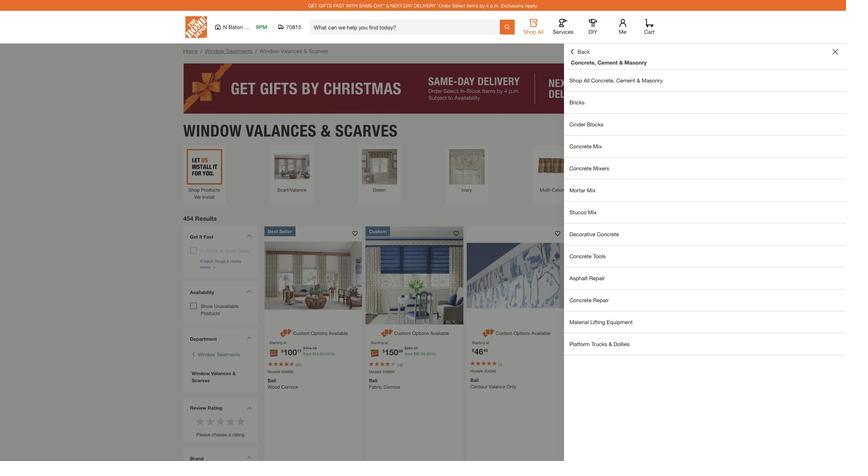 Task type: vqa. For each thing, say whether or not it's contained in the screenshot.
Buy
no



Task type: describe. For each thing, give the bounding box(es) containing it.
fast
[[204, 234, 214, 240]]

concrete for concrete tools
[[570, 253, 592, 259]]

10 inside $ 154 . 10 save $ 53 . 93 ( 35 %)
[[313, 346, 317, 350]]

window valances & scarves link
[[190, 370, 251, 384]]

custom for bali wood cornice
[[293, 330, 310, 336]]

in stock at store today
[[201, 248, 250, 253]]

$ 100 17
[[281, 347, 302, 357]]

1 vertical spatial ivory image
[[592, 329, 607, 344]]

colored
[[552, 187, 569, 193]]

more options icon image for 100
[[279, 328, 293, 338]]

green image
[[362, 149, 397, 184]]

it
[[199, 234, 203, 240]]

chocolate image
[[648, 329, 662, 344]]

get it fast
[[190, 234, 214, 240]]

$ inside $ 100 17
[[281, 348, 284, 353]]

49
[[484, 348, 488, 353]]

platform
[[570, 341, 590, 347]]

gold image
[[629, 329, 644, 344]]

multi-colored
[[540, 187, 569, 193]]

17
[[297, 348, 302, 353]]

repair for concrete repair
[[594, 297, 609, 303]]

11
[[600, 349, 609, 359]]

only
[[507, 384, 517, 389]]

mix for concrete mix
[[594, 143, 602, 149]]

3 options from the left
[[514, 330, 531, 336]]

rod pocket valance image
[[625, 149, 660, 184]]

shop for shop all concrete, cement & masonry
[[570, 77, 583, 84]]

store
[[225, 248, 236, 253]]

material
[[570, 319, 589, 325]]

concrete repair
[[570, 297, 609, 303]]

scarf/valance
[[277, 187, 307, 193]]

starting inside starting at $ 46 49
[[472, 340, 485, 345]]

multi-colored link
[[537, 149, 573, 193]]

What can we help you find today? search field
[[314, 20, 500, 34]]

concrete for concrete repair
[[570, 297, 592, 303]]

gifts
[[319, 3, 332, 8]]

mixers
[[594, 165, 610, 171]]

97 inside $ 10 97 - $ 11 30
[[585, 350, 590, 355]]

dollies
[[614, 341, 630, 347]]

shop all button
[[523, 19, 545, 35]]

2 / from the left
[[256, 48, 257, 54]]

stucco
[[570, 209, 587, 215]]

shop for shop products we install
[[189, 187, 200, 193]]

services button
[[553, 19, 575, 35]]

0 vertical spatial scarves
[[309, 48, 328, 54]]

get it fast link
[[187, 230, 254, 245]]

at inside starting at $ 46 49
[[486, 340, 490, 345]]

cinder blocks
[[570, 121, 604, 127]]

231
[[407, 346, 413, 350]]

lifting
[[591, 319, 606, 325]]

1 star symbol image from the left
[[195, 416, 205, 426]]

all for shop all
[[538, 28, 544, 35]]

save for 100
[[303, 351, 312, 356]]

46
[[475, 347, 484, 356]]

$ 10 97 - $ 11 30
[[574, 349, 613, 359]]

review
[[190, 405, 207, 411]]

valances inside window valances & scarves
[[211, 370, 231, 376]]

p.m.
[[491, 3, 500, 8]]

$ right 17
[[303, 346, 306, 350]]

multi colored image
[[537, 149, 573, 184]]

wood
[[268, 384, 280, 390]]

$ down 37 on the bottom left
[[414, 351, 416, 356]]

35 for 100
[[326, 351, 330, 356]]

0 vertical spatial ivory image
[[449, 149, 485, 184]]

454 results
[[183, 215, 217, 222]]

starting at for 150
[[371, 340, 388, 345]]

cinder
[[570, 121, 586, 127]]

bricks
[[570, 99, 585, 105]]

concrete for concrete mix
[[570, 143, 592, 149]]

2 star symbol image from the left
[[205, 416, 216, 426]]

repair for asphalt repair
[[590, 275, 605, 281]]

100
[[284, 347, 297, 357]]

0 vertical spatial window valances & scarves
[[183, 121, 398, 140]]

( inside $ 154 . 10 save $ 53 . 93 ( 35 %)
[[325, 351, 326, 356]]

0 vertical spatial window treatments link
[[205, 48, 253, 54]]

& inside window valances & scarves
[[233, 370, 236, 376]]

mix for mortar mix
[[588, 187, 596, 193]]

best seller
[[268, 228, 292, 234]]

shop for shop all
[[524, 28, 537, 35]]

554260
[[484, 369, 497, 373]]

window treatments
[[198, 351, 240, 357]]

custom for bali fabric cornice
[[395, 330, 411, 336]]

0 vertical spatial concrete,
[[571, 59, 597, 66]]

1 vertical spatial treatments
[[217, 351, 240, 357]]

( 16 )
[[397, 363, 403, 367]]

river blue image
[[610, 329, 625, 344]]

sponsored banner image
[[183, 63, 663, 114]]

n
[[223, 24, 227, 30]]

custom for bali contour valance only
[[496, 330, 513, 336]]

concrete mix
[[570, 143, 602, 149]]

diy button
[[583, 19, 604, 35]]

$ 154 . 10 save $ 53 . 93 ( 35 %)
[[303, 346, 335, 356]]

*order
[[438, 3, 451, 8]]

concrete for concrete mixers
[[570, 165, 592, 171]]

0 vertical spatial valances
[[281, 48, 302, 54]]

n baton rouge
[[223, 24, 260, 30]]

shop all concrete, cement & masonry
[[570, 77, 663, 84]]

with
[[346, 3, 358, 8]]

show
[[201, 303, 213, 309]]

decorative concrete link
[[565, 223, 847, 245]]

options for 100
[[311, 330, 328, 336]]

shop all concrete, cement & masonry link
[[565, 70, 847, 91]]

home link
[[183, 48, 198, 54]]

0 horizontal spatial 97
[[297, 363, 301, 367]]

( for bali fabric cornice
[[397, 363, 398, 367]]

mortar mix link
[[565, 180, 847, 201]]

( 97 )
[[296, 363, 302, 367]]

cornice for 150
[[384, 384, 400, 390]]

$ right 39 in the bottom of the page
[[405, 346, 407, 350]]

masonry inside menu
[[642, 77, 663, 84]]

$ 231 . 37 save $ 80 . 98 ( 35 %)
[[405, 346, 436, 356]]

53
[[315, 351, 319, 356]]

509895
[[281, 369, 294, 374]]

bali for 100
[[268, 378, 276, 383]]

$ inside starting at $ 46 49
[[472, 348, 475, 353]]

window inside window valances & scarves
[[192, 370, 210, 376]]

model# 509895
[[268, 369, 294, 374]]

509893
[[383, 369, 395, 374]]

get
[[308, 3, 318, 8]]

shop all
[[524, 28, 544, 35]]

3 star symbol image from the left
[[226, 416, 236, 426]]

available for 150
[[431, 330, 450, 336]]

tools
[[594, 253, 606, 259]]

all for shop all concrete, cement & masonry
[[584, 77, 590, 84]]

we
[[194, 194, 201, 200]]

wood cornice image
[[265, 226, 363, 324]]

availability link
[[187, 285, 254, 301]]

ivory link
[[449, 149, 485, 193]]

model# for 150
[[369, 369, 382, 374]]

get
[[190, 234, 198, 240]]

contour valance only image
[[467, 226, 565, 324]]

show unavailable products link
[[201, 303, 239, 316]]

install
[[202, 194, 215, 200]]

material lifting equipment
[[570, 319, 633, 325]]

starting for 150
[[371, 340, 384, 345]]

%) for 150
[[432, 351, 436, 356]]

bali inside bali contour valance only
[[471, 377, 479, 383]]

best
[[268, 228, 278, 234]]

9pm
[[256, 24, 268, 30]]

) for 100
[[301, 363, 302, 367]]

( for bali contour valance only
[[499, 362, 500, 366]]

baton
[[229, 24, 243, 30]]

2 horizontal spatial scarves
[[335, 121, 398, 140]]

material lifting equipment link
[[565, 311, 847, 333]]

39
[[399, 348, 403, 353]]



Task type: locate. For each thing, give the bounding box(es) containing it.
contour
[[471, 384, 488, 389]]

1 horizontal spatial shop
[[524, 28, 537, 35]]

1 vertical spatial 97
[[297, 363, 301, 367]]

model# 554260
[[471, 369, 497, 373]]

canova blackout polyester curtain valance image
[[569, 226, 667, 324]]

menu containing shop all concrete, cement & masonry
[[565, 70, 847, 355]]

burgundy image
[[574, 329, 588, 343]]

1 horizontal spatial available
[[431, 330, 450, 336]]

please choose a rating
[[197, 432, 245, 437]]

0 vertical spatial mix
[[594, 143, 602, 149]]

1 vertical spatial all
[[584, 77, 590, 84]]

window treatments link down department link
[[198, 351, 240, 358]]

products up install
[[201, 187, 220, 193]]

1 horizontal spatial all
[[584, 77, 590, 84]]

0 horizontal spatial 10
[[313, 346, 317, 350]]

save down 154
[[303, 351, 312, 356]]

97 down 17
[[297, 363, 301, 367]]

0 horizontal spatial more options icon image
[[279, 328, 293, 338]]

2 %) from the left
[[432, 351, 436, 356]]

93
[[320, 351, 324, 356]]

fast
[[334, 3, 345, 8]]

2 horizontal spatial custom options available
[[496, 330, 551, 336]]

( inside $ 231 . 37 save $ 80 . 98 ( 35 %)
[[427, 351, 428, 356]]

repair inside concrete repair link
[[594, 297, 609, 303]]

shop
[[524, 28, 537, 35], [570, 77, 583, 84], [189, 187, 200, 193]]

bali contour valance only
[[471, 377, 517, 389]]

1 horizontal spatial cornice
[[384, 384, 400, 390]]

at left store
[[220, 248, 224, 253]]

2 starting from the left
[[371, 340, 384, 345]]

more options icon image up 100
[[279, 328, 293, 338]]

decorative concrete
[[570, 231, 620, 237]]

valances
[[281, 48, 302, 54], [246, 121, 317, 140], [211, 370, 231, 376]]

2 horizontal spatial options
[[514, 330, 531, 336]]

the home depot logo image
[[185, 16, 207, 38]]

1 %) from the left
[[330, 351, 335, 356]]

concrete, inside menu
[[592, 77, 615, 84]]

1 horizontal spatial star symbol image
[[236, 416, 246, 426]]

multi-
[[540, 187, 552, 193]]

0 horizontal spatial save
[[303, 351, 312, 356]]

$ left the "49"
[[472, 348, 475, 353]]

2 vertical spatial scarves
[[192, 377, 210, 383]]

day*
[[374, 3, 385, 8]]

2 horizontal spatial )
[[502, 362, 503, 366]]

/ down rouge at the left top of page
[[256, 48, 257, 54]]

available for 100
[[329, 330, 348, 336]]

1 star symbol image from the left
[[216, 416, 226, 426]]

repair right asphalt
[[590, 275, 605, 281]]

mix right the mortar
[[588, 187, 596, 193]]

concrete,
[[571, 59, 597, 66], [592, 77, 615, 84]]

products inside shop products we install
[[201, 187, 220, 193]]

2 star symbol image from the left
[[236, 416, 246, 426]]

0 vertical spatial products
[[201, 187, 220, 193]]

1 horizontal spatial model#
[[369, 369, 382, 374]]

mix for stucco mix
[[589, 209, 597, 215]]

%) right 98
[[432, 351, 436, 356]]

ivory image down lifting
[[592, 329, 607, 344]]

custom options available for 100
[[293, 330, 348, 336]]

repair inside asphalt repair link
[[590, 275, 605, 281]]

( for bali wood cornice
[[296, 363, 297, 367]]

select
[[453, 3, 466, 8]]

35 inside $ 231 . 37 save $ 80 . 98 ( 35 %)
[[428, 351, 432, 356]]

cornice inside bali fabric cornice
[[384, 384, 400, 390]]

shop down apply.
[[524, 28, 537, 35]]

/ right home
[[201, 48, 202, 54]]

show unavailable products
[[201, 303, 239, 316]]

products
[[201, 187, 220, 193], [201, 310, 220, 316]]

star symbol image down review rating link
[[205, 416, 216, 426]]

150
[[385, 347, 399, 357]]

star symbol image
[[216, 416, 226, 426], [236, 416, 246, 426]]

options for 150
[[413, 330, 429, 336]]

0 horizontal spatial %)
[[330, 351, 335, 356]]

0 horizontal spatial bali
[[268, 378, 276, 383]]

) down 17
[[301, 363, 302, 367]]

1 save from the left
[[303, 351, 312, 356]]

concrete repair link
[[565, 289, 847, 311]]

cornice for 100
[[282, 384, 298, 390]]

concrete up material
[[570, 297, 592, 303]]

1 horizontal spatial 10
[[576, 349, 585, 359]]

bali inside bali wood cornice
[[268, 378, 276, 383]]

menu
[[565, 70, 847, 355]]

1 horizontal spatial options
[[413, 330, 429, 336]]

concrete, down the back in the right top of the page
[[571, 59, 597, 66]]

model# left "509895"
[[268, 369, 280, 374]]

asphalt repair
[[570, 275, 605, 281]]

all left services
[[538, 28, 544, 35]]

1 vertical spatial scarves
[[335, 121, 398, 140]]

0 horizontal spatial options
[[311, 330, 328, 336]]

)
[[502, 362, 503, 366], [301, 363, 302, 367], [402, 363, 403, 367]]

1 horizontal spatial bali
[[369, 378, 378, 383]]

1 vertical spatial masonry
[[642, 77, 663, 84]]

bali up fabric
[[369, 378, 378, 383]]

drawer close image
[[833, 49, 839, 54]]

) up bali contour valance only
[[502, 362, 503, 366]]

$ left 39 in the bottom of the page
[[383, 348, 385, 353]]

1 vertical spatial shop
[[570, 77, 583, 84]]

2 horizontal spatial available
[[532, 330, 551, 336]]

1 35 from the left
[[326, 351, 330, 356]]

at up 150
[[385, 340, 388, 345]]

bali
[[471, 377, 479, 383], [268, 378, 276, 383], [369, 378, 378, 383]]

save inside $ 231 . 37 save $ 80 . 98 ( 35 %)
[[405, 351, 413, 356]]

$
[[303, 346, 306, 350], [405, 346, 407, 350], [472, 348, 475, 353], [281, 348, 284, 353], [383, 348, 385, 353], [574, 350, 576, 355], [597, 350, 600, 355], [313, 351, 315, 356], [414, 351, 416, 356]]

$ inside $ 150 39
[[383, 348, 385, 353]]

1 horizontal spatial %)
[[432, 351, 436, 356]]

2 horizontal spatial starting
[[472, 340, 485, 345]]

in stock at store today link
[[201, 248, 250, 253]]

1 vertical spatial repair
[[594, 297, 609, 303]]

all inside button
[[538, 28, 544, 35]]

1 horizontal spatial custom options available
[[395, 330, 450, 336]]

starting at up 100
[[270, 340, 287, 345]]

bali up the contour
[[471, 377, 479, 383]]

1 vertical spatial cement
[[617, 77, 636, 84]]

scarves inside 'window valances & scarves' link
[[192, 377, 210, 383]]

concrete tools link
[[565, 245, 847, 267]]

rating
[[208, 405, 223, 411]]

all up bricks
[[584, 77, 590, 84]]

0 vertical spatial repair
[[590, 275, 605, 281]]

0 vertical spatial treatments
[[226, 48, 253, 54]]

1 horizontal spatial 35
[[428, 351, 432, 356]]

star symbol image up rating
[[236, 416, 246, 426]]

) down 39 in the bottom of the page
[[402, 363, 403, 367]]

2 35 from the left
[[428, 351, 432, 356]]

star symbol image
[[195, 416, 205, 426], [205, 416, 216, 426], [226, 416, 236, 426]]

masonry
[[625, 59, 647, 66], [642, 77, 663, 84]]

starting for 100
[[270, 340, 283, 345]]

bali wood cornice
[[268, 378, 298, 390]]

cornice down "509895"
[[282, 384, 298, 390]]

mix right stucco
[[589, 209, 597, 215]]

concrete inside "link"
[[570, 165, 592, 171]]

star symbol image up a
[[226, 416, 236, 426]]

more options icon image up 150
[[380, 328, 395, 338]]

a
[[229, 432, 231, 437]]

2 horizontal spatial more options icon image
[[482, 328, 496, 338]]

%) for 100
[[330, 351, 335, 356]]

concrete, down concrete, cement & masonry
[[592, 77, 615, 84]]

concrete down cinder
[[570, 143, 592, 149]]

1 horizontal spatial more options icon image
[[380, 328, 395, 338]]

shop up bricks
[[570, 77, 583, 84]]

$ left 93
[[313, 351, 315, 356]]

concrete, cement & masonry
[[571, 59, 647, 66]]

0 horizontal spatial 35
[[326, 351, 330, 356]]

1 horizontal spatial 97
[[585, 350, 590, 355]]

0 horizontal spatial shop
[[189, 187, 200, 193]]

save down 231
[[405, 351, 413, 356]]

chat
[[798, 333, 811, 338]]

2 vertical spatial shop
[[189, 187, 200, 193]]

shop products we install image
[[187, 149, 222, 184]]

bali up "wood"
[[268, 378, 276, 383]]

97 left -
[[585, 350, 590, 355]]

2 starting at from the left
[[371, 340, 388, 345]]

cornice down 509893
[[384, 384, 400, 390]]

1 starting at from the left
[[270, 340, 287, 345]]

/
[[201, 48, 202, 54], [256, 48, 257, 54]]

0 vertical spatial shop
[[524, 28, 537, 35]]

0 horizontal spatial available
[[329, 330, 348, 336]]

rouge
[[245, 24, 260, 30]]

2 vertical spatial mix
[[589, 209, 597, 215]]

3 starting from the left
[[472, 340, 485, 345]]

$ down platform
[[574, 350, 576, 355]]

3
[[500, 362, 502, 366]]

green link
[[362, 149, 397, 193]]

more options icon image up starting at $ 46 49
[[482, 328, 496, 338]]

0 horizontal spatial starting
[[270, 340, 283, 345]]

0 horizontal spatial star symbol image
[[216, 416, 226, 426]]

2 horizontal spatial model#
[[471, 369, 483, 373]]

1 horizontal spatial scarves
[[309, 48, 328, 54]]

home
[[183, 48, 198, 54]]

cement
[[598, 59, 618, 66], [617, 77, 636, 84]]

platform trucks & dollies link
[[565, 333, 847, 355]]

mix down the 'blocks'
[[594, 143, 602, 149]]

products inside show unavailable products
[[201, 310, 220, 316]]

0 horizontal spatial scarves
[[192, 377, 210, 383]]

stock
[[206, 248, 218, 253]]

department link
[[187, 332, 254, 346]]

custom options available for 150
[[395, 330, 450, 336]]

1 vertical spatial window treatments link
[[198, 351, 240, 358]]

0 vertical spatial 97
[[585, 350, 590, 355]]

cart
[[645, 28, 655, 35]]

mix
[[594, 143, 602, 149], [588, 187, 596, 193], [589, 209, 597, 215]]

0 horizontal spatial )
[[301, 363, 302, 367]]

options
[[311, 330, 328, 336], [413, 330, 429, 336], [514, 330, 531, 336]]

products down show
[[201, 310, 220, 316]]

save for 150
[[405, 351, 413, 356]]

2 available from the left
[[431, 330, 450, 336]]

bali for 150
[[369, 378, 378, 383]]

more options icon image
[[279, 328, 293, 338], [380, 328, 395, 338], [482, 328, 496, 338]]

shop inside shop all concrete, cement & masonry link
[[570, 77, 583, 84]]

0 vertical spatial cement
[[598, 59, 618, 66]]

cement inside menu
[[617, 77, 636, 84]]

shop inside shop products we install
[[189, 187, 200, 193]]

1 more options icon image from the left
[[279, 328, 293, 338]]

window treatments link
[[205, 48, 253, 54], [198, 351, 240, 358]]

concrete left tools
[[570, 253, 592, 259]]

1 horizontal spatial save
[[405, 351, 413, 356]]

exclusions
[[501, 3, 524, 8]]

10 up 53
[[313, 346, 317, 350]]

shop inside button
[[524, 28, 537, 35]]

at
[[220, 248, 224, 253], [284, 340, 287, 345], [385, 340, 388, 345], [486, 340, 490, 345]]

35 inside $ 154 . 10 save $ 53 . 93 ( 35 %)
[[326, 351, 330, 356]]

asphalt repair link
[[565, 267, 847, 289]]

diy
[[589, 28, 598, 35]]

model# left 554260
[[471, 369, 483, 373]]

repair
[[590, 275, 605, 281], [594, 297, 609, 303]]

shop up 'we'
[[189, 187, 200, 193]]

1 / from the left
[[201, 48, 202, 54]]

at up 100
[[284, 340, 287, 345]]

all inside menu
[[584, 77, 590, 84]]

2 options from the left
[[413, 330, 429, 336]]

0 vertical spatial all
[[538, 28, 544, 35]]

3 custom options available from the left
[[496, 330, 551, 336]]

1 vertical spatial window valances & scarves
[[192, 370, 236, 383]]

1 horizontal spatial )
[[402, 363, 403, 367]]

%) inside $ 231 . 37 save $ 80 . 98 ( 35 %)
[[432, 351, 436, 356]]

1 vertical spatial products
[[201, 310, 220, 316]]

%) inside $ 154 . 10 save $ 53 . 93 ( 35 %)
[[330, 351, 335, 356]]

save
[[303, 351, 312, 356], [405, 351, 413, 356]]

bali inside bali fabric cornice
[[369, 378, 378, 383]]

cement up shop all concrete, cement & masonry
[[598, 59, 618, 66]]

$ 150 39
[[383, 347, 403, 357]]

0 horizontal spatial model#
[[268, 369, 280, 374]]

starting at for 100
[[270, 340, 287, 345]]

0 horizontal spatial cornice
[[282, 384, 298, 390]]

concrete up tools
[[597, 231, 620, 237]]

) for 150
[[402, 363, 403, 367]]

35 right 98
[[428, 351, 432, 356]]

scarf/valance image
[[274, 149, 310, 184]]

starting up 46
[[472, 340, 485, 345]]

scarves
[[309, 48, 328, 54], [335, 121, 398, 140], [192, 377, 210, 383]]

98
[[421, 351, 426, 356]]

0 horizontal spatial custom options available
[[293, 330, 348, 336]]

feedback link image
[[838, 114, 847, 151]]

154
[[306, 346, 312, 350]]

2 custom options available from the left
[[395, 330, 450, 336]]

1 cornice from the left
[[282, 384, 298, 390]]

1 custom options available from the left
[[293, 330, 348, 336]]

more options icon image for 150
[[380, 328, 395, 338]]

fabric cornice image
[[366, 226, 464, 324]]

model# left 509893
[[369, 369, 382, 374]]

&
[[386, 3, 389, 8], [304, 48, 307, 54], [620, 59, 624, 66], [637, 77, 641, 84], [321, 121, 331, 140], [609, 341, 613, 347], [233, 370, 236, 376]]

starting up $ 100 17 on the bottom of page
[[270, 340, 283, 345]]

cornice inside bali wood cornice
[[282, 384, 298, 390]]

star symbol image up 'please' on the left bottom of page
[[195, 416, 205, 426]]

2 save from the left
[[405, 351, 413, 356]]

repair up material lifting equipment
[[594, 297, 609, 303]]

review rating link
[[190, 404, 234, 411]]

back button
[[570, 48, 590, 55]]

1 vertical spatial concrete,
[[592, 77, 615, 84]]

model# for 100
[[268, 369, 280, 374]]

mortar mix
[[570, 187, 596, 193]]

35 for 150
[[428, 351, 432, 356]]

3 more options icon image from the left
[[482, 328, 496, 338]]

1 options from the left
[[311, 330, 328, 336]]

70815 button
[[278, 24, 302, 30]]

3 available from the left
[[532, 330, 551, 336]]

2 cornice from the left
[[384, 384, 400, 390]]

cement down concrete, cement & masonry
[[617, 77, 636, 84]]

1 starting from the left
[[270, 340, 283, 345]]

cart link
[[643, 19, 657, 35]]

services
[[553, 28, 574, 35]]

$ left 17
[[281, 348, 284, 353]]

apply.
[[525, 3, 538, 8]]

treatments down department link
[[217, 351, 240, 357]]

seller
[[279, 228, 292, 234]]

0 horizontal spatial /
[[201, 48, 202, 54]]

star symbol image up please choose a rating at the left
[[216, 416, 226, 426]]

0 vertical spatial masonry
[[625, 59, 647, 66]]

1 horizontal spatial ivory image
[[592, 329, 607, 344]]

shop products we install link
[[187, 149, 222, 200]]

1 vertical spatial mix
[[588, 187, 596, 193]]

%) right 93
[[330, 351, 335, 356]]

window treatments link down n
[[205, 48, 253, 54]]

0 horizontal spatial ivory image
[[449, 149, 485, 184]]

2 more options icon image from the left
[[380, 328, 395, 338]]

1 available from the left
[[329, 330, 348, 336]]

1 vertical spatial valances
[[246, 121, 317, 140]]

starting up $ 150 39 at the left bottom of page
[[371, 340, 384, 345]]

treatments down n baton rouge
[[226, 48, 253, 54]]

concrete tools
[[570, 253, 606, 259]]

ivory image
[[449, 149, 485, 184], [592, 329, 607, 344]]

$ right -
[[597, 350, 600, 355]]

454
[[183, 215, 194, 222]]

at up the "49"
[[486, 340, 490, 345]]

2 horizontal spatial shop
[[570, 77, 583, 84]]

starting at up 150
[[371, 340, 388, 345]]

save inside $ 154 . 10 save $ 53 . 93 ( 35 %)
[[303, 351, 312, 356]]

0 horizontal spatial starting at
[[270, 340, 287, 345]]

shop products we install
[[189, 187, 220, 200]]

0 horizontal spatial all
[[538, 28, 544, 35]]

model# 509893
[[369, 369, 395, 374]]

1 horizontal spatial starting at
[[371, 340, 388, 345]]

starting at $ 46 49
[[472, 340, 490, 356]]

1 horizontal spatial /
[[256, 48, 257, 54]]

today
[[238, 248, 250, 253]]

cornice
[[282, 384, 298, 390], [384, 384, 400, 390]]

me button
[[612, 19, 634, 35]]

35 right 93
[[326, 351, 330, 356]]

2 vertical spatial valances
[[211, 370, 231, 376]]

same-
[[359, 3, 374, 8]]

choose
[[212, 432, 227, 437]]

1 horizontal spatial starting
[[371, 340, 384, 345]]

department
[[190, 336, 217, 342]]

10 down platform
[[576, 349, 585, 359]]

in
[[201, 248, 205, 253]]

rating
[[233, 432, 245, 437]]

2 horizontal spatial bali
[[471, 377, 479, 383]]

ivory image up ivory
[[449, 149, 485, 184]]

concrete left mixers
[[570, 165, 592, 171]]



